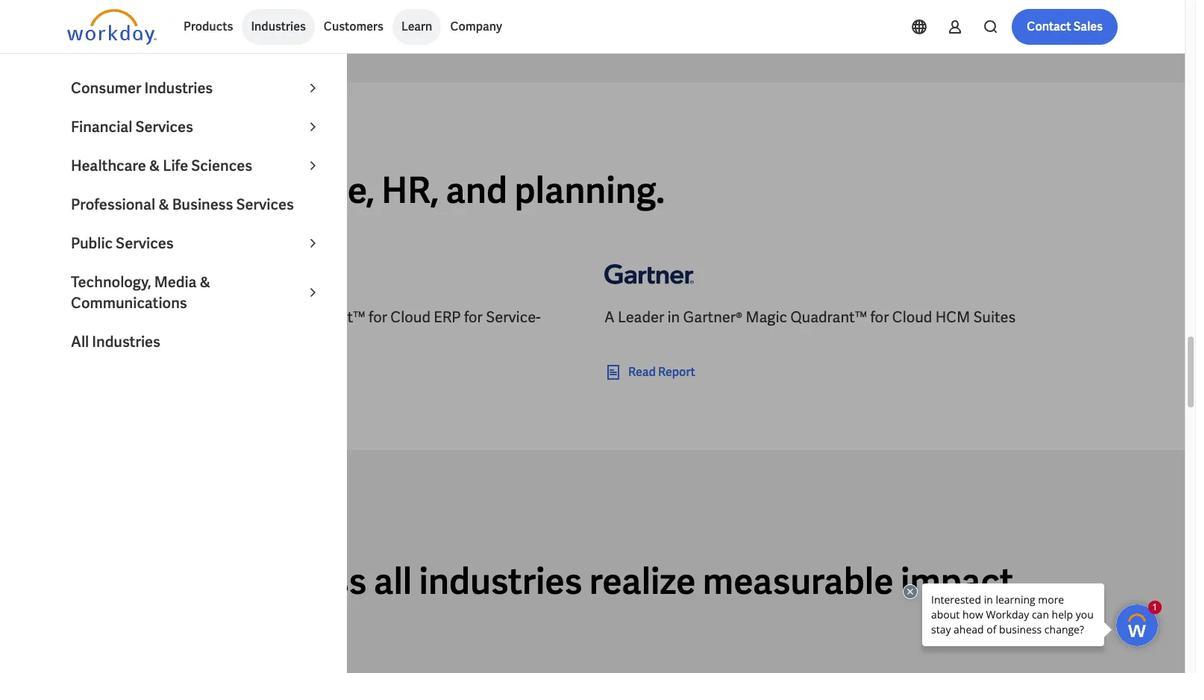 Task type: locate. For each thing, give the bounding box(es) containing it.
& right media on the top
[[200, 272, 211, 292]]

1 vertical spatial industries
[[144, 78, 213, 98]]

gartner® right 2023
[[181, 308, 241, 327]]

consumer industries
[[71, 78, 213, 98]]

gartner®
[[181, 308, 241, 327], [683, 308, 743, 327]]

2 gartner image from the left
[[604, 253, 694, 295]]

1 gartner image from the left
[[67, 253, 157, 295]]

& inside professional & business services link
[[158, 195, 169, 214]]

2 gartner® from the left
[[683, 308, 743, 327]]

magic inside a leader in 2023 gartner® magic quadrant™ for cloud erp for service- centric enterprises
[[244, 308, 285, 327]]

leader up centric
[[81, 308, 127, 327]]

products
[[184, 19, 233, 34]]

leader for a leader in 2023 gartner® magic quadrant™ for cloud erp for service- centric enterprises
[[81, 308, 127, 327]]

customers
[[324, 19, 383, 34]]

for right erp
[[464, 308, 483, 327]]

services for public services
[[116, 234, 174, 253]]

services up technology, media & communications
[[116, 234, 174, 253]]

a leader in finance, hr, and planning.
[[67, 167, 665, 214]]

1 horizontal spatial gartner image
[[604, 253, 694, 295]]

1 leader from the left
[[81, 308, 127, 327]]

what analysts say
[[67, 132, 174, 145]]

2 magic from the left
[[746, 308, 787, 327]]

0 horizontal spatial cloud
[[390, 308, 431, 327]]

learn
[[401, 19, 432, 34]]

cloud inside a leader in 2023 gartner® magic quadrant™ for cloud erp for service- centric enterprises
[[390, 308, 431, 327]]

a inside a leader in 2023 gartner® magic quadrant™ for cloud erp for service- centric enterprises
[[67, 308, 77, 327]]

2023
[[146, 308, 178, 327]]

realize
[[589, 558, 696, 605]]

services inside public services dropdown button
[[116, 234, 174, 253]]

1 quadrant™ from the left
[[289, 308, 365, 327]]

1 horizontal spatial in
[[208, 167, 238, 214]]

0 vertical spatial services
[[135, 117, 193, 137]]

cloud left the hcm
[[892, 308, 932, 327]]

gartner® up report
[[683, 308, 743, 327]]

cloud left erp
[[390, 308, 431, 327]]

1 horizontal spatial quadrant™
[[790, 308, 867, 327]]

media
[[154, 272, 197, 292]]

and
[[446, 167, 507, 214]]

0 horizontal spatial leader
[[81, 308, 127, 327]]

a for a leader in finance, hr, and planning.
[[67, 167, 92, 214]]

services inside professional & business services link
[[236, 195, 294, 214]]

all industries link
[[62, 322, 331, 361]]

report
[[658, 364, 695, 380]]

gartner image
[[67, 253, 157, 295], [604, 253, 694, 295]]

all
[[71, 332, 89, 351]]

& for life
[[149, 156, 160, 175]]

2 quadrant™ from the left
[[790, 308, 867, 327]]

2 horizontal spatial in
[[668, 308, 680, 327]]

&
[[149, 156, 160, 175], [158, 195, 169, 214], [200, 272, 211, 292]]

1 horizontal spatial magic
[[746, 308, 787, 327]]

quadrant™ inside a leader in 2023 gartner® magic quadrant™ for cloud erp for service- centric enterprises
[[289, 308, 365, 327]]

0 horizontal spatial magic
[[244, 308, 285, 327]]

impact.
[[901, 558, 1023, 605]]

1 horizontal spatial cloud
[[892, 308, 932, 327]]

consumer industries button
[[62, 69, 331, 107]]

financial services button
[[62, 107, 331, 146]]

2 cloud from the left
[[892, 308, 932, 327]]

& down healthcare & life sciences on the top left of page
[[158, 195, 169, 214]]

healthcare & life sciences
[[71, 156, 252, 175]]

industries down communications
[[92, 332, 160, 351]]

a
[[67, 167, 92, 214], [67, 308, 77, 327], [604, 308, 615, 327]]

1 vertical spatial &
[[158, 195, 169, 214]]

service-
[[486, 308, 541, 327]]

& for business
[[158, 195, 169, 214]]

customers button
[[315, 9, 392, 45]]

services up healthcare & life sciences on the top left of page
[[135, 117, 193, 137]]

0 horizontal spatial quadrant™
[[289, 308, 365, 327]]

leader inside a leader in 2023 gartner® magic quadrant™ for cloud erp for service- centric enterprises
[[81, 308, 127, 327]]

contact
[[1027, 19, 1071, 34]]

a down the what on the left of page
[[67, 167, 92, 214]]

go to the homepage image
[[67, 9, 157, 45]]

quadrant™
[[289, 308, 365, 327], [790, 308, 867, 327]]

industries inside all industries 'link'
[[92, 332, 160, 351]]

industries inside consumer industries dropdown button
[[144, 78, 213, 98]]

enterprises
[[120, 329, 198, 348]]

read report link
[[604, 364, 695, 382]]

suites
[[973, 308, 1016, 327]]

2 vertical spatial industries
[[92, 332, 160, 351]]

2 vertical spatial &
[[200, 272, 211, 292]]

services inside the financial services dropdown button
[[135, 117, 193, 137]]

hcm
[[935, 308, 970, 327]]

read report
[[628, 364, 695, 380]]

industries button
[[242, 9, 315, 45]]

a up all
[[67, 308, 77, 327]]

0 horizontal spatial for
[[369, 308, 387, 327]]

financial
[[71, 117, 132, 137]]

services down sciences
[[236, 195, 294, 214]]

leader
[[81, 308, 127, 327], [618, 308, 664, 327]]

healthcare & life sciences button
[[62, 146, 331, 185]]

magic
[[244, 308, 285, 327], [746, 308, 787, 327]]

technology,
[[71, 272, 151, 292]]

cloud
[[390, 308, 431, 327], [892, 308, 932, 327]]

industries for consumer industries
[[144, 78, 213, 98]]

1 horizontal spatial leader
[[618, 308, 664, 327]]

business
[[172, 195, 233, 214]]

what
[[67, 132, 98, 145]]

for left erp
[[369, 308, 387, 327]]

& inside healthcare & life sciences dropdown button
[[149, 156, 160, 175]]

1 gartner® from the left
[[181, 308, 241, 327]]

industries right products
[[251, 19, 306, 34]]

in
[[208, 167, 238, 214], [130, 308, 143, 327], [668, 308, 680, 327]]

1 cloud from the left
[[390, 308, 431, 327]]

life
[[163, 156, 188, 175]]

0 horizontal spatial gartner®
[[181, 308, 241, 327]]

industries
[[251, 19, 306, 34], [144, 78, 213, 98], [92, 332, 160, 351]]

a for a leader in 2023 gartner® magic quadrant™ for cloud erp for service- centric enterprises
[[67, 308, 77, 327]]

learn button
[[392, 9, 441, 45]]

2 horizontal spatial for
[[870, 308, 889, 327]]

in inside a leader in 2023 gartner® magic quadrant™ for cloud erp for service- centric enterprises
[[130, 308, 143, 327]]

1 horizontal spatial for
[[464, 308, 483, 327]]

measurable
[[703, 558, 894, 605]]

leader up read
[[618, 308, 664, 327]]

& left life in the left top of the page
[[149, 156, 160, 175]]

industries up the financial services dropdown button
[[144, 78, 213, 98]]

for left the hcm
[[870, 308, 889, 327]]

1 magic from the left
[[244, 308, 285, 327]]

0 vertical spatial &
[[149, 156, 160, 175]]

0 horizontal spatial gartner image
[[67, 253, 157, 295]]

a up 'read report' link
[[604, 308, 615, 327]]

2 vertical spatial services
[[116, 234, 174, 253]]

a leader in gartner® magic quadrant™ for cloud hcm suites
[[604, 308, 1016, 327]]

0 horizontal spatial in
[[130, 308, 143, 327]]

0 vertical spatial industries
[[251, 19, 306, 34]]

services
[[135, 117, 193, 137], [236, 195, 294, 214], [116, 234, 174, 253]]

gartner® inside a leader in 2023 gartner® magic quadrant™ for cloud erp for service- centric enterprises
[[181, 308, 241, 327]]

1 vertical spatial services
[[236, 195, 294, 214]]

1 horizontal spatial gartner®
[[683, 308, 743, 327]]

technology, media & communications
[[71, 272, 211, 313]]

for
[[369, 308, 387, 327], [464, 308, 483, 327], [870, 308, 889, 327]]

2 leader from the left
[[618, 308, 664, 327]]



Task type: vqa. For each thing, say whether or not it's contained in the screenshot.
'companies'
yes



Task type: describe. For each thing, give the bounding box(es) containing it.
company
[[450, 19, 502, 34]]

analysts
[[100, 132, 153, 145]]

industries for all industries
[[92, 332, 160, 351]]

contact sales
[[1027, 19, 1103, 34]]

3 for from the left
[[870, 308, 889, 327]]

hr,
[[382, 167, 439, 214]]

contact sales link
[[1012, 9, 1118, 45]]

sciences
[[191, 156, 252, 175]]

a leader in 2023 gartner® magic quadrant™ for cloud erp for service- centric enterprises
[[67, 308, 541, 348]]

planning.
[[514, 167, 665, 214]]

technology, media & communications button
[[62, 263, 331, 322]]

industries inside industries "dropdown button"
[[251, 19, 306, 34]]

public services button
[[62, 224, 331, 263]]

read
[[628, 364, 656, 380]]

a for a leader in gartner® magic quadrant™ for cloud hcm suites
[[604, 308, 615, 327]]

healthcare
[[71, 156, 146, 175]]

professional & business services
[[71, 195, 294, 214]]

& inside technology, media & communications
[[200, 272, 211, 292]]

in for 2023
[[130, 308, 143, 327]]

centric
[[67, 329, 117, 348]]

communications
[[71, 293, 187, 313]]

company button
[[441, 9, 511, 45]]

public services
[[71, 234, 174, 253]]

across
[[259, 558, 367, 605]]

all
[[374, 558, 412, 605]]

companies
[[67, 558, 252, 605]]

industries
[[419, 558, 582, 605]]

in for finance,
[[208, 167, 238, 214]]

finance,
[[246, 167, 374, 214]]

financial services
[[71, 117, 193, 137]]

companies across all industries realize measurable impact.
[[67, 558, 1023, 605]]

leader
[[99, 167, 201, 214]]

in for gartner®
[[668, 308, 680, 327]]

professional
[[71, 195, 155, 214]]

erp
[[434, 308, 461, 327]]

1 for from the left
[[369, 308, 387, 327]]

professional & business services link
[[62, 185, 331, 224]]

leader for a leader in gartner® magic quadrant™ for cloud hcm suites
[[618, 308, 664, 327]]

gartner image for 2023
[[67, 253, 157, 295]]

all industries
[[71, 332, 160, 351]]

sales
[[1074, 19, 1103, 34]]

services for financial services
[[135, 117, 193, 137]]

gartner image for gartner®
[[604, 253, 694, 295]]

products button
[[175, 9, 242, 45]]

consumer
[[71, 78, 141, 98]]

2 for from the left
[[464, 308, 483, 327]]

public
[[71, 234, 113, 253]]

say
[[155, 132, 174, 145]]



